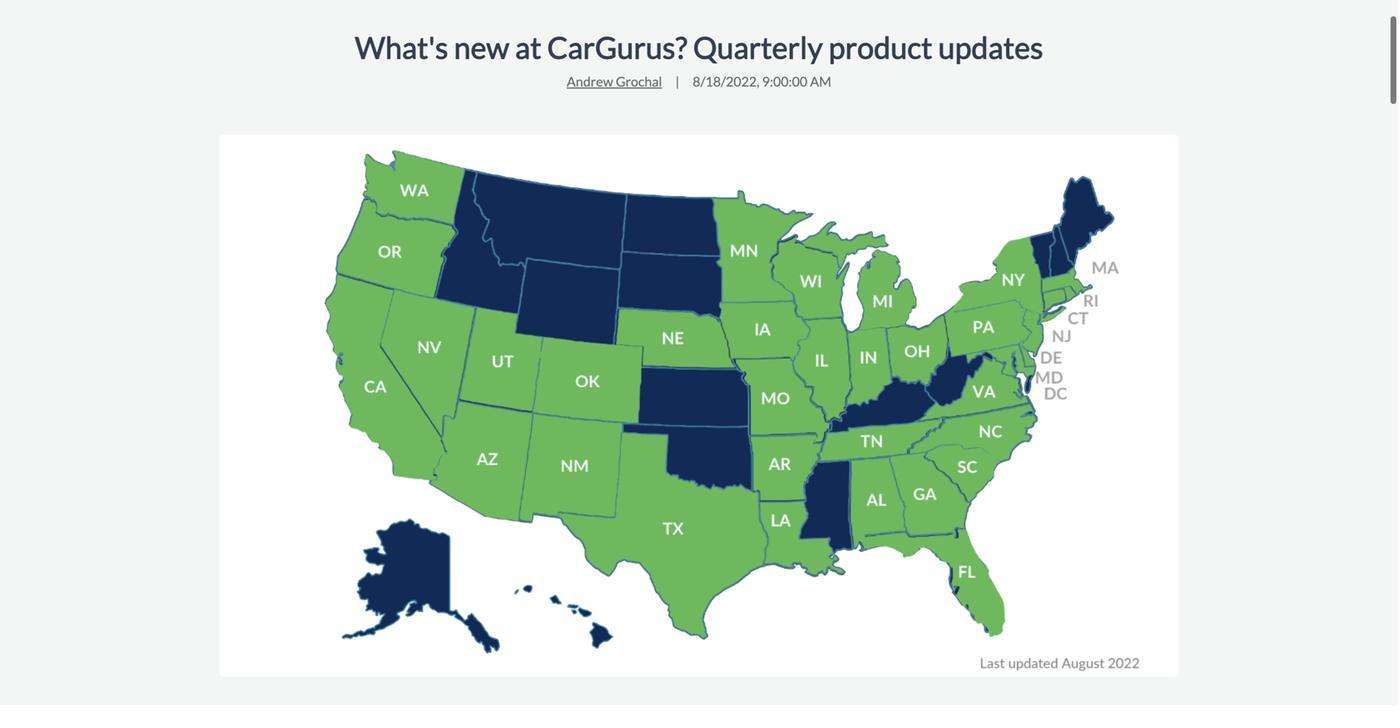 Task type: locate. For each thing, give the bounding box(es) containing it.
andrew grochal
[[567, 73, 662, 90]]

am
[[810, 73, 832, 90]]

what's new at cargurus? quarterly product updates
[[355, 29, 1044, 65]]

grochal
[[616, 73, 662, 90]]

new
[[454, 29, 510, 65]]

|
[[676, 73, 680, 90]]

what's
[[355, 29, 448, 65]]

quarterly
[[693, 29, 823, 65]]

8/18/2022, 9:00:00 am
[[693, 73, 832, 90]]

product
[[829, 29, 933, 65]]



Task type: describe. For each thing, give the bounding box(es) containing it.
andrew
[[567, 73, 614, 90]]

9:00:00
[[762, 73, 808, 90]]

at
[[515, 29, 542, 65]]

updates
[[939, 29, 1044, 65]]

cargurus?
[[547, 29, 688, 65]]

8/18/2022,
[[693, 73, 760, 90]]



Task type: vqa. For each thing, say whether or not it's contained in the screenshot.
second market from the left
no



